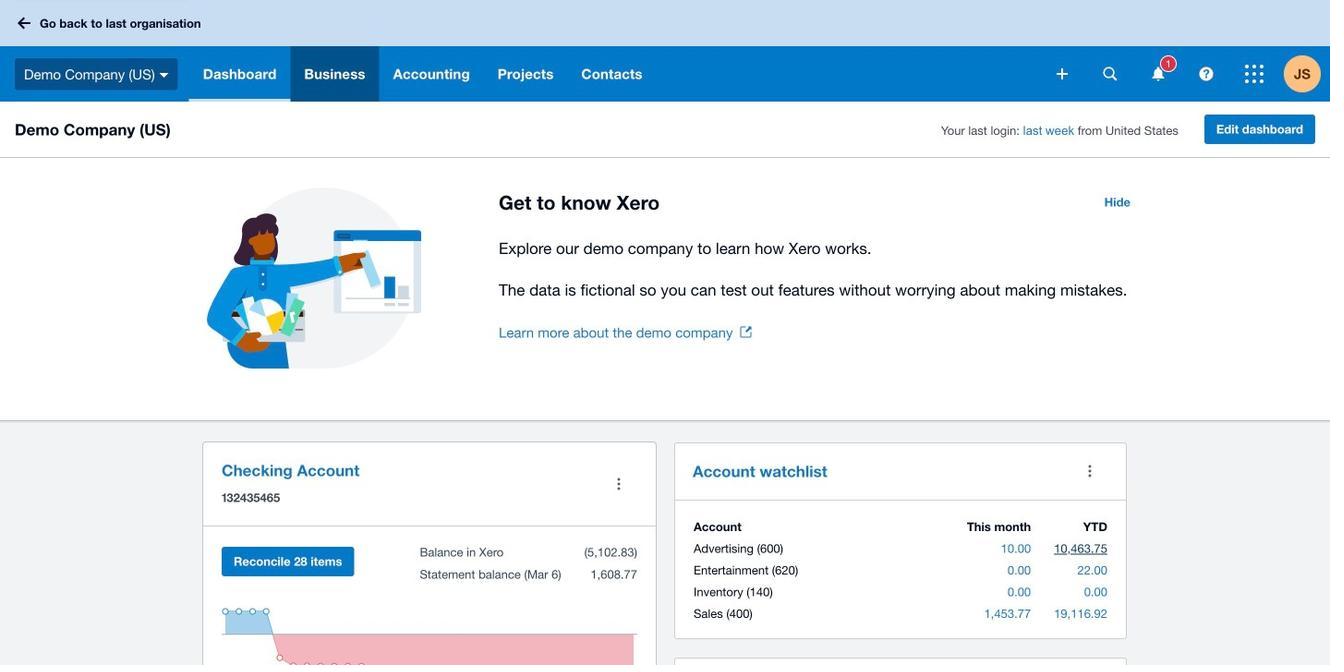 Task type: describe. For each thing, give the bounding box(es) containing it.
0 horizontal spatial svg image
[[160, 73, 169, 77]]



Task type: vqa. For each thing, say whether or not it's contained in the screenshot.
Manage menu toggle icon
yes



Task type: locate. For each thing, give the bounding box(es) containing it.
svg image
[[18, 17, 30, 29], [1103, 67, 1117, 81], [1152, 67, 1164, 81], [1199, 67, 1213, 81], [1057, 68, 1068, 79]]

svg image
[[1245, 65, 1264, 83], [160, 73, 169, 77]]

manage menu toggle image
[[600, 466, 637, 502]]

1 horizontal spatial svg image
[[1245, 65, 1264, 83]]

banner
[[0, 0, 1330, 102]]

intro banner body element
[[499, 236, 1142, 303]]



